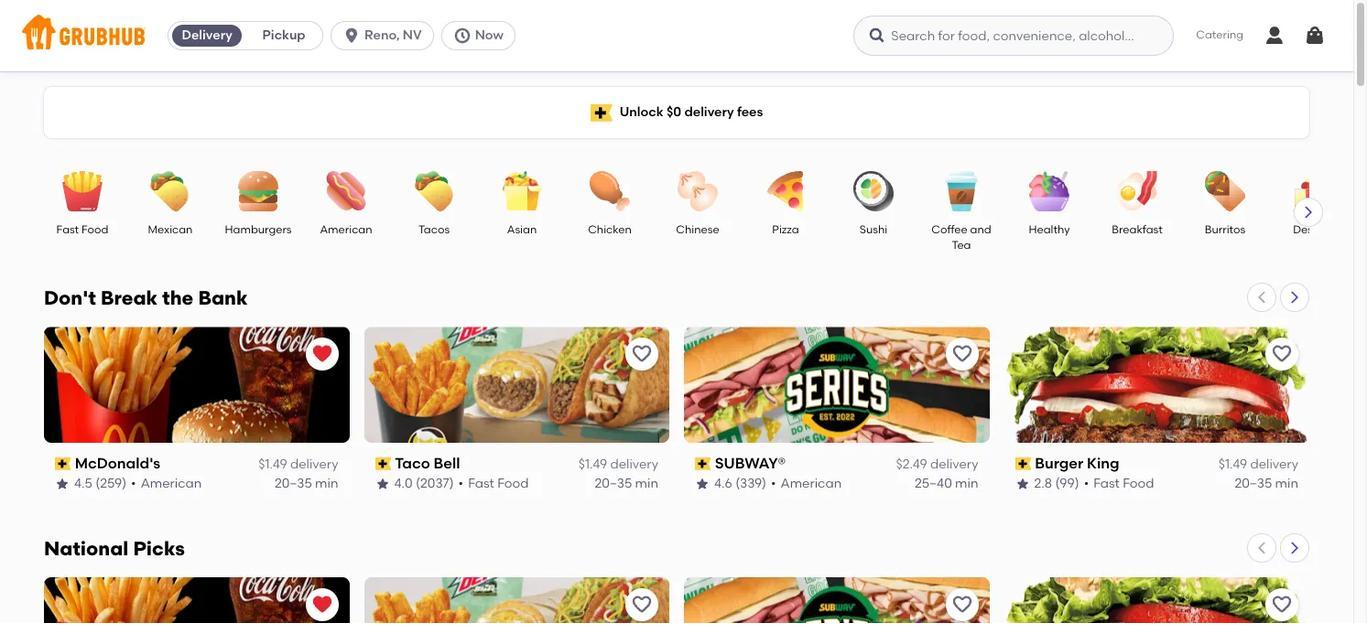 Task type: describe. For each thing, give the bounding box(es) containing it.
(259)
[[96, 476, 127, 492]]

grubhub plus flag logo image
[[591, 104, 613, 121]]

subscription pass image
[[375, 458, 391, 471]]

asian image
[[490, 171, 554, 212]]

burritos
[[1205, 224, 1246, 236]]

2 saved restaurant button from the top
[[306, 589, 338, 622]]

break
[[101, 287, 158, 310]]

$1.49 delivery for burger king
[[1219, 457, 1299, 473]]

delivery for subway®
[[931, 457, 979, 473]]

caret right icon image for don't break the bank
[[1288, 290, 1303, 305]]

sushi
[[860, 224, 888, 236]]

taco
[[395, 455, 430, 473]]

$1.49 for taco bell
[[579, 457, 607, 473]]

mcdonald's logo image for second the saved restaurant button from the top
[[44, 578, 349, 624]]

$1.49 for burger king
[[1219, 457, 1248, 473]]

now
[[475, 27, 504, 43]]

svg image inside reno, nv button
[[343, 27, 361, 45]]

$1.49 delivery for taco bell
[[579, 457, 659, 473]]

coffee
[[932, 224, 968, 236]]

coffee and tea
[[932, 224, 992, 252]]

0 vertical spatial caret right icon image
[[1302, 205, 1316, 220]]

burger king
[[1035, 455, 1120, 473]]

4.6
[[715, 476, 733, 492]]

20–35 min for mcdonald's
[[275, 476, 338, 492]]

tacos image
[[402, 171, 466, 212]]

picks
[[133, 538, 185, 561]]

caret left icon image for national picks
[[1255, 541, 1270, 556]]

• american for mcdonald's
[[131, 476, 202, 492]]

• fast food for taco bell
[[459, 476, 529, 492]]

$0
[[667, 104, 682, 120]]

and
[[971, 224, 992, 236]]

unlock
[[620, 104, 664, 120]]

delivery for taco bell
[[610, 457, 659, 473]]

star icon image for mcdonald's
[[55, 477, 70, 492]]

25–40
[[915, 476, 952, 492]]

save this restaurant image
[[1271, 594, 1293, 616]]

tea
[[952, 239, 972, 252]]

mexican image
[[138, 171, 202, 212]]

tacos
[[419, 224, 450, 236]]

subscription pass image for subway®
[[695, 458, 711, 471]]

hamburgers
[[225, 224, 292, 236]]

star icon image for subway®
[[695, 477, 710, 492]]

taco bell
[[395, 455, 460, 473]]

caret left icon image for don't break the bank
[[1255, 290, 1270, 305]]

chinese image
[[666, 171, 730, 212]]

pizza
[[773, 224, 799, 236]]

reno,
[[365, 27, 400, 43]]

2 taco bell logo image from the top
[[364, 578, 670, 624]]

food for burger
[[1123, 476, 1155, 492]]

svg image
[[1264, 25, 1286, 47]]

• fast food for burger king
[[1084, 476, 1155, 492]]

dessert image
[[1282, 171, 1346, 212]]

american for mcdonald's
[[141, 476, 202, 492]]

sushi image
[[842, 171, 906, 212]]

$2.49 delivery
[[896, 457, 979, 473]]

0 horizontal spatial food
[[82, 224, 108, 236]]

subscription pass image for burger king
[[1015, 458, 1032, 471]]

min for burger king
[[1276, 476, 1299, 492]]

4.6 (339)
[[715, 476, 767, 492]]

star icon image for taco bell
[[375, 477, 390, 492]]

• for subway®
[[771, 476, 776, 492]]

20–35 for mcdonald's
[[275, 476, 312, 492]]

$1.49 delivery for mcdonald's
[[259, 457, 338, 473]]

pizza image
[[754, 171, 818, 212]]

chicken
[[588, 224, 632, 236]]

fees
[[737, 104, 763, 120]]

min for taco bell
[[635, 476, 659, 492]]

delivery for mcdonald's
[[290, 457, 338, 473]]

delivery for burger king
[[1251, 457, 1299, 473]]

reno, nv button
[[331, 21, 441, 50]]

save this restaurant image for taco bell
[[631, 344, 653, 366]]

delivery
[[182, 27, 232, 43]]

25–40 min
[[915, 476, 979, 492]]

delivery button
[[169, 21, 246, 50]]

healthy
[[1029, 224, 1070, 236]]

hamburgers image
[[226, 171, 290, 212]]



Task type: locate. For each thing, give the bounding box(es) containing it.
1 vertical spatial burger king logo image
[[1004, 578, 1310, 624]]

caret right icon image down dessert
[[1288, 290, 1303, 305]]

20–35 min for taco bell
[[595, 476, 659, 492]]

save this restaurant image for burger king
[[1271, 344, 1293, 366]]

1 vertical spatial subway® logo image
[[684, 578, 990, 624]]

• right (99)
[[1084, 476, 1089, 492]]

bank
[[198, 287, 248, 310]]

$2.49
[[896, 457, 928, 473]]

breakfast
[[1112, 224, 1163, 236]]

american
[[320, 224, 372, 236], [141, 476, 202, 492], [781, 476, 842, 492]]

1 vertical spatial mcdonald's logo image
[[44, 578, 349, 624]]

min for mcdonald's
[[315, 476, 338, 492]]

food right (2037)
[[498, 476, 529, 492]]

fast right (2037)
[[468, 476, 494, 492]]

0 horizontal spatial • fast food
[[459, 476, 529, 492]]

0 vertical spatial taco bell logo image
[[364, 327, 670, 443]]

saved restaurant button
[[306, 338, 338, 371], [306, 589, 338, 622]]

2 • american from the left
[[771, 476, 842, 492]]

star icon image left 4.6
[[695, 477, 710, 492]]

2 20–35 min from the left
[[595, 476, 659, 492]]

fast food image
[[50, 171, 115, 212]]

burger
[[1035, 455, 1084, 473]]

(2037)
[[416, 476, 454, 492]]

min for subway®
[[956, 476, 979, 492]]

dessert
[[1294, 224, 1334, 236]]

saved restaurant image
[[311, 594, 333, 616]]

1 vertical spatial saved restaurant button
[[306, 589, 338, 622]]

don't
[[44, 287, 96, 310]]

1 vertical spatial caret left icon image
[[1255, 541, 1270, 556]]

$1.49 for mcdonald's
[[259, 457, 287, 473]]

0 vertical spatial mcdonald's logo image
[[44, 327, 349, 443]]

chinese
[[676, 224, 720, 236]]

healthy image
[[1018, 171, 1082, 212]]

american right (339)
[[781, 476, 842, 492]]

0 horizontal spatial $1.49 delivery
[[259, 457, 338, 473]]

pickup button
[[246, 21, 323, 50]]

2 horizontal spatial american
[[781, 476, 842, 492]]

subscription pass image left mcdonald's
[[55, 458, 71, 471]]

2 vertical spatial caret right icon image
[[1288, 541, 1303, 556]]

1 subscription pass image from the left
[[55, 458, 71, 471]]

20–35 for burger king
[[1235, 476, 1273, 492]]

2 burger king logo image from the top
[[1004, 578, 1310, 624]]

mcdonald's
[[75, 455, 161, 473]]

svg image inside now button
[[453, 27, 471, 45]]

1 horizontal spatial subscription pass image
[[695, 458, 711, 471]]

• right (259)
[[131, 476, 136, 492]]

2 caret left icon image from the top
[[1255, 541, 1270, 556]]

2 $1.49 from the left
[[579, 457, 607, 473]]

saved restaurant image
[[311, 344, 333, 366]]

1 horizontal spatial fast
[[468, 476, 494, 492]]

$1.49 delivery
[[259, 457, 338, 473], [579, 457, 659, 473], [1219, 457, 1299, 473]]

4.5
[[74, 476, 92, 492]]

0 vertical spatial saved restaurant button
[[306, 338, 338, 371]]

pickup
[[263, 27, 306, 43]]

catering
[[1197, 29, 1244, 41]]

20–35
[[275, 476, 312, 492], [595, 476, 632, 492], [1235, 476, 1273, 492]]

4 min from the left
[[1276, 476, 1299, 492]]

20–35 min
[[275, 476, 338, 492], [595, 476, 659, 492], [1235, 476, 1299, 492]]

0 horizontal spatial fast
[[56, 224, 79, 236]]

bell
[[434, 455, 460, 473]]

mcdonald's logo image
[[44, 327, 349, 443], [44, 578, 349, 624]]

0 horizontal spatial $1.49
[[259, 457, 287, 473]]

• for burger king
[[1084, 476, 1089, 492]]

subway®
[[715, 455, 786, 473]]

asian
[[507, 224, 537, 236]]

3 star icon image from the left
[[695, 477, 710, 492]]

min
[[315, 476, 338, 492], [635, 476, 659, 492], [956, 476, 979, 492], [1276, 476, 1299, 492]]

2 subway® logo image from the top
[[684, 578, 990, 624]]

the
[[162, 287, 194, 310]]

burritos image
[[1194, 171, 1258, 212]]

0 horizontal spatial 20–35
[[275, 476, 312, 492]]

$1.49
[[259, 457, 287, 473], [579, 457, 607, 473], [1219, 457, 1248, 473]]

3 subscription pass image from the left
[[1015, 458, 1032, 471]]

catering button
[[1184, 15, 1257, 57]]

american down american image
[[320, 224, 372, 236]]

don't break the bank
[[44, 287, 248, 310]]

unlock $0 delivery fees
[[620, 104, 763, 120]]

2 mcdonald's logo image from the top
[[44, 578, 349, 624]]

star icon image for burger king
[[1015, 477, 1030, 492]]

nv
[[403, 27, 422, 43]]

• fast food
[[459, 476, 529, 492], [1084, 476, 1155, 492]]

2 horizontal spatial 20–35
[[1235, 476, 1273, 492]]

national
[[44, 538, 129, 561]]

2 horizontal spatial subscription pass image
[[1015, 458, 1032, 471]]

fast for taco bell
[[468, 476, 494, 492]]

food right (99)
[[1123, 476, 1155, 492]]

2.8
[[1035, 476, 1053, 492]]

food for taco
[[498, 476, 529, 492]]

subscription pass image left burger
[[1015, 458, 1032, 471]]

3 $1.49 from the left
[[1219, 457, 1248, 473]]

4.0 (2037)
[[394, 476, 454, 492]]

1 caret left icon image from the top
[[1255, 290, 1270, 305]]

• american down mcdonald's
[[131, 476, 202, 492]]

star icon image left 2.8
[[1015, 477, 1030, 492]]

mcdonald's logo image down the on the left top of page
[[44, 327, 349, 443]]

coffee and tea image
[[930, 171, 994, 212]]

caret right icon image
[[1302, 205, 1316, 220], [1288, 290, 1303, 305], [1288, 541, 1303, 556]]

reno, nv
[[365, 27, 422, 43]]

2 horizontal spatial fast
[[1094, 476, 1120, 492]]

1 • american from the left
[[131, 476, 202, 492]]

1 horizontal spatial $1.49 delivery
[[579, 457, 659, 473]]

subway® logo image
[[684, 327, 990, 443], [684, 578, 990, 624]]

2 20–35 from the left
[[595, 476, 632, 492]]

3 20–35 min from the left
[[1235, 476, 1299, 492]]

2 subscription pass image from the left
[[695, 458, 711, 471]]

mcdonald's logo image for 1st the saved restaurant button from the top of the page
[[44, 327, 349, 443]]

subscription pass image left subway®
[[695, 458, 711, 471]]

0 horizontal spatial subscription pass image
[[55, 458, 71, 471]]

subscription pass image
[[55, 458, 71, 471], [695, 458, 711, 471], [1015, 458, 1032, 471]]

0 horizontal spatial american
[[141, 476, 202, 492]]

national picks
[[44, 538, 185, 561]]

• american right (339)
[[771, 476, 842, 492]]

save this restaurant image for subway®
[[951, 344, 973, 366]]

caret right icon image for national picks
[[1288, 541, 1303, 556]]

1 horizontal spatial 20–35
[[595, 476, 632, 492]]

20–35 min for burger king
[[1235, 476, 1299, 492]]

1 $1.49 delivery from the left
[[259, 457, 338, 473]]

mexican
[[148, 224, 193, 236]]

1 saved restaurant button from the top
[[306, 338, 338, 371]]

1 taco bell logo image from the top
[[364, 327, 670, 443]]

3 min from the left
[[956, 476, 979, 492]]

• for taco bell
[[459, 476, 464, 492]]

1 $1.49 from the left
[[259, 457, 287, 473]]

20–35 for taco bell
[[595, 476, 632, 492]]

american down mcdonald's
[[141, 476, 202, 492]]

mcdonald's logo image down picks
[[44, 578, 349, 624]]

burger king logo image
[[1004, 327, 1310, 443], [1004, 578, 1310, 624]]

1 horizontal spatial • american
[[771, 476, 842, 492]]

caret left icon image
[[1255, 290, 1270, 305], [1255, 541, 1270, 556]]

1 mcdonald's logo image from the top
[[44, 327, 349, 443]]

0 vertical spatial burger king logo image
[[1004, 327, 1310, 443]]

food down 'fast food' image at the top of the page
[[82, 224, 108, 236]]

fast down 'king'
[[1094, 476, 1120, 492]]

2.8 (99)
[[1035, 476, 1080, 492]]

2 horizontal spatial $1.49 delivery
[[1219, 457, 1299, 473]]

american for subway®
[[781, 476, 842, 492]]

1 vertical spatial taco bell logo image
[[364, 578, 670, 624]]

1 horizontal spatial • fast food
[[1084, 476, 1155, 492]]

1 burger king logo image from the top
[[1004, 327, 1310, 443]]

svg image
[[1304, 25, 1326, 47], [343, 27, 361, 45], [453, 27, 471, 45], [869, 27, 887, 45]]

1 horizontal spatial $1.49
[[579, 457, 607, 473]]

0 vertical spatial caret left icon image
[[1255, 290, 1270, 305]]

3 • from the left
[[771, 476, 776, 492]]

0 vertical spatial subway® logo image
[[684, 327, 990, 443]]

(99)
[[1056, 476, 1080, 492]]

0 horizontal spatial 20–35 min
[[275, 476, 338, 492]]

1 min from the left
[[315, 476, 338, 492]]

1 • from the left
[[131, 476, 136, 492]]

2 • fast food from the left
[[1084, 476, 1155, 492]]

• down bell
[[459, 476, 464, 492]]

Search for food, convenience, alcohol... search field
[[854, 16, 1175, 56]]

star icon image
[[55, 477, 70, 492], [375, 477, 390, 492], [695, 477, 710, 492], [1015, 477, 1030, 492]]

2 $1.49 delivery from the left
[[579, 457, 659, 473]]

main navigation navigation
[[0, 0, 1354, 71]]

2 horizontal spatial $1.49
[[1219, 457, 1248, 473]]

• for mcdonald's
[[131, 476, 136, 492]]

0 horizontal spatial • american
[[131, 476, 202, 492]]

• fast food down 'king'
[[1084, 476, 1155, 492]]

1 horizontal spatial food
[[498, 476, 529, 492]]

2 star icon image from the left
[[375, 477, 390, 492]]

breakfast image
[[1106, 171, 1170, 212]]

1 horizontal spatial 20–35 min
[[595, 476, 659, 492]]

american image
[[314, 171, 378, 212]]

fast for burger king
[[1094, 476, 1120, 492]]

star icon image down subscription pass icon
[[375, 477, 390, 492]]

fast food
[[56, 224, 108, 236]]

1 • fast food from the left
[[459, 476, 529, 492]]

4 star icon image from the left
[[1015, 477, 1030, 492]]

3 20–35 from the left
[[1235, 476, 1273, 492]]

caret right icon image up dessert
[[1302, 205, 1316, 220]]

save this restaurant image
[[631, 344, 653, 366], [951, 344, 973, 366], [1271, 344, 1293, 366], [631, 594, 653, 616], [951, 594, 973, 616]]

• fast food down bell
[[459, 476, 529, 492]]

(339)
[[736, 476, 767, 492]]

taco bell logo image
[[364, 327, 670, 443], [364, 578, 670, 624]]

1 star icon image from the left
[[55, 477, 70, 492]]

• right (339)
[[771, 476, 776, 492]]

caret right icon image up save this restaurant image
[[1288, 541, 1303, 556]]

now button
[[441, 21, 523, 50]]

subscription pass image for mcdonald's
[[55, 458, 71, 471]]

1 20–35 min from the left
[[275, 476, 338, 492]]

3 $1.49 delivery from the left
[[1219, 457, 1299, 473]]

star icon image left 4.5
[[55, 477, 70, 492]]

chicken image
[[578, 171, 642, 212]]

2 horizontal spatial 20–35 min
[[1235, 476, 1299, 492]]

1 vertical spatial caret right icon image
[[1288, 290, 1303, 305]]

fast down 'fast food' image at the top of the page
[[56, 224, 79, 236]]

4.0
[[394, 476, 413, 492]]

• american
[[131, 476, 202, 492], [771, 476, 842, 492]]

4 • from the left
[[1084, 476, 1089, 492]]

2 horizontal spatial food
[[1123, 476, 1155, 492]]

•
[[131, 476, 136, 492], [459, 476, 464, 492], [771, 476, 776, 492], [1084, 476, 1089, 492]]

save this restaurant button
[[626, 338, 659, 371], [946, 338, 979, 371], [1266, 338, 1299, 371], [626, 589, 659, 622], [946, 589, 979, 622], [1266, 589, 1299, 622]]

• american for subway®
[[771, 476, 842, 492]]

4.5 (259)
[[74, 476, 127, 492]]

2 min from the left
[[635, 476, 659, 492]]

1 horizontal spatial american
[[320, 224, 372, 236]]

delivery
[[685, 104, 734, 120], [290, 457, 338, 473], [610, 457, 659, 473], [931, 457, 979, 473], [1251, 457, 1299, 473]]

fast
[[56, 224, 79, 236], [468, 476, 494, 492], [1094, 476, 1120, 492]]

2 • from the left
[[459, 476, 464, 492]]

food
[[82, 224, 108, 236], [498, 476, 529, 492], [1123, 476, 1155, 492]]

1 subway® logo image from the top
[[684, 327, 990, 443]]

king
[[1087, 455, 1120, 473]]

1 20–35 from the left
[[275, 476, 312, 492]]



Task type: vqa. For each thing, say whether or not it's contained in the screenshot.
and
yes



